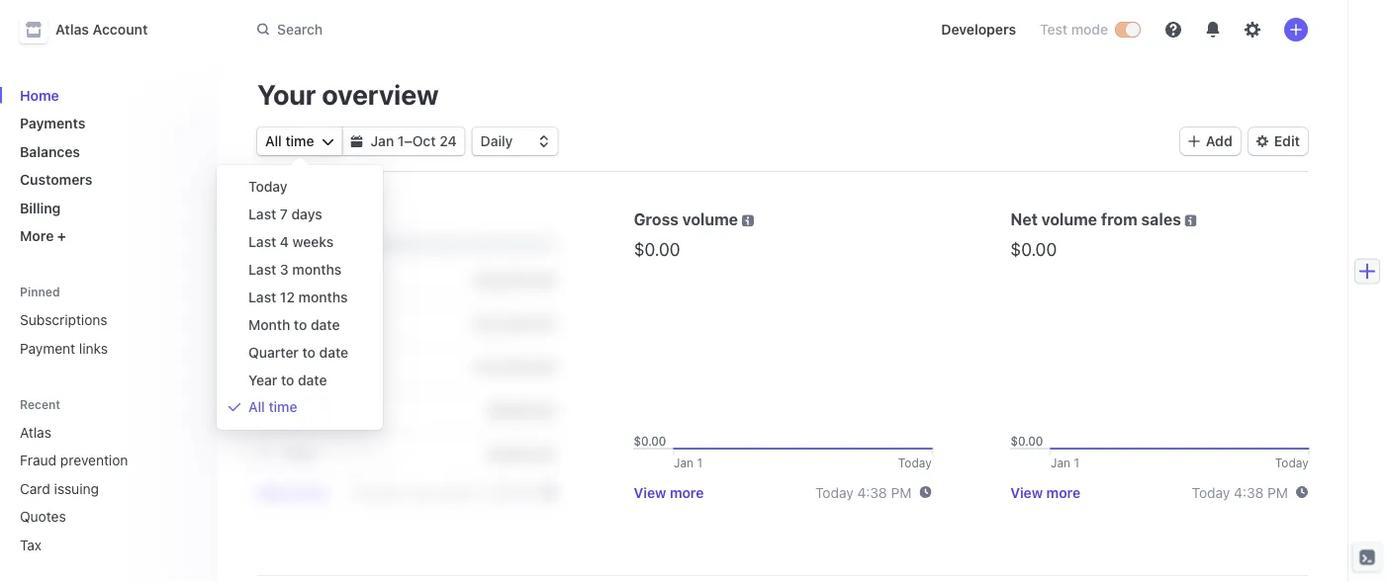 Task type: describe. For each thing, give the bounding box(es) containing it.
add button
[[1180, 128, 1241, 155]]

customers
[[20, 172, 92, 188]]

last 12 months
[[248, 289, 348, 306]]

year
[[248, 373, 277, 389]]

recent
[[20, 398, 60, 411]]

date for month to date
[[311, 317, 340, 333]]

last for last 12 months
[[248, 289, 276, 306]]

payments link
[[12, 107, 202, 140]]

last 3 months button
[[221, 256, 379, 284]]

jan 1 – oct 24
[[371, 133, 457, 149]]

1 view from the left
[[257, 485, 290, 501]]

card
[[20, 481, 50, 497]]

recent navigation links element
[[0, 388, 218, 562]]

svg image inside all time popup button
[[322, 136, 334, 148]]

atlas account button
[[20, 16, 168, 44]]

payment
[[20, 340, 75, 357]]

oct
[[412, 133, 436, 149]]

view more link for gross volume
[[634, 485, 704, 501]]

days
[[291, 206, 322, 223]]

last 4 weeks
[[248, 234, 334, 250]]

$25,000.00
[[474, 272, 555, 288]]

mode
[[1071, 21, 1108, 38]]

home link
[[12, 79, 202, 111]]

last for last 7 days
[[248, 206, 276, 223]]

sales
[[1141, 210, 1181, 229]]

notifications image
[[1205, 22, 1221, 38]]

developers link
[[933, 14, 1024, 46]]

more for gross
[[670, 485, 704, 501]]

$22,000.00
[[474, 316, 555, 332]]

4:38 for gross volume
[[857, 485, 887, 501]]

balances link
[[12, 136, 202, 168]]

from
[[1101, 210, 1138, 229]]

view more for gross volume
[[634, 485, 704, 501]]

pm for net volume from sales
[[1268, 485, 1288, 501]]

search
[[277, 21, 323, 37]]

last 7 days
[[248, 206, 322, 223]]

payments inside payments link
[[20, 115, 85, 132]]

3
[[280, 262, 289, 278]]

tax link
[[12, 529, 174, 562]]

months for last 3 months
[[292, 262, 342, 278]]

–
[[404, 133, 412, 149]]

tax
[[20, 537, 42, 554]]

your
[[257, 78, 316, 110]]

1 $5000.00 from the top
[[488, 403, 555, 419]]

developers
[[941, 21, 1016, 38]]

pinned element
[[12, 304, 202, 365]]

billing link
[[12, 192, 202, 224]]

customers link
[[12, 164, 202, 196]]

1 view more link from the left
[[257, 485, 327, 501]]

today inside button
[[248, 179, 288, 195]]

pm for gross volume
[[891, 485, 912, 501]]

quarter to date button
[[221, 339, 379, 367]]

last 3 months
[[248, 262, 342, 278]]

Search search field
[[245, 12, 803, 48]]

$0.00 for gross
[[634, 238, 680, 260]]

atlas account
[[55, 21, 148, 38]]

today 4:38 pm for gross volume
[[815, 485, 912, 501]]

date for quarter to date
[[319, 345, 348, 361]]

2 $5000.00 from the top
[[488, 446, 555, 463]]

time for all time button
[[269, 399, 297, 416]]

pin to navigation image
[[184, 425, 200, 441]]

subscriptions
[[20, 312, 107, 329]]

to for quarter
[[302, 345, 316, 361]]

more +
[[20, 228, 66, 244]]

year to date button
[[221, 367, 379, 395]]

net
[[1011, 210, 1038, 229]]

month to date
[[248, 317, 340, 333]]

issuing
[[54, 481, 99, 497]]

1
[[398, 133, 404, 149]]

payment links link
[[12, 332, 202, 365]]

date for year to date
[[298, 373, 327, 389]]

$15,000.00
[[474, 359, 555, 376]]

toolbar containing add
[[1180, 128, 1308, 155]]

year to date
[[248, 373, 327, 389]]

all time button
[[221, 395, 379, 423]]

to for year
[[281, 373, 294, 389]]

7
[[280, 206, 288, 223]]

24
[[440, 133, 457, 149]]

balances
[[20, 143, 80, 160]]



Task type: vqa. For each thing, say whether or not it's contained in the screenshot.
call-
no



Task type: locate. For each thing, give the bounding box(es) containing it.
2 vertical spatial date
[[298, 373, 327, 389]]

all time for all time button
[[248, 399, 297, 416]]

2 volume from the left
[[1042, 210, 1097, 229]]

0 horizontal spatial all
[[248, 399, 265, 416]]

core navigation links element
[[12, 79, 202, 252]]

1 horizontal spatial volume
[[1042, 210, 1097, 229]]

2 view from the left
[[634, 485, 666, 501]]

toolbar
[[1180, 128, 1308, 155]]

last left 4 at the left top of the page
[[248, 234, 276, 250]]

payments up last 4 weeks
[[257, 210, 333, 229]]

pinned
[[20, 285, 60, 299]]

today for gross
[[815, 485, 854, 501]]

svg image left jan
[[351, 136, 363, 148]]

1 pm from the left
[[891, 485, 912, 501]]

0 horizontal spatial $0.00
[[634, 238, 680, 260]]

1 vertical spatial months
[[298, 289, 348, 306]]

more
[[293, 485, 327, 501], [670, 485, 704, 501], [1047, 485, 1081, 501]]

1 horizontal spatial view more link
[[634, 485, 704, 501]]

0 vertical spatial atlas
[[55, 21, 89, 38]]

+
[[57, 228, 66, 244]]

today 4:38 pm for net volume from sales
[[1192, 485, 1288, 501]]

edit pins image
[[184, 285, 196, 297]]

all
[[265, 133, 282, 149], [248, 399, 265, 416]]

1 horizontal spatial view
[[634, 485, 666, 501]]

last inside last 4 weeks button
[[248, 234, 276, 250]]

fraud prevention link
[[12, 445, 174, 477]]

months right the 12
[[298, 289, 348, 306]]

volume right net
[[1042, 210, 1097, 229]]

more
[[20, 228, 54, 244]]

$0.00 for net
[[1011, 238, 1057, 260]]

time
[[285, 133, 314, 149], [269, 399, 297, 416]]

test
[[1040, 21, 1068, 38]]

1 vertical spatial all time
[[248, 399, 297, 416]]

3 view more link from the left
[[1011, 485, 1081, 501]]

2 svg image from the left
[[351, 136, 363, 148]]

$5000.00
[[488, 403, 555, 419], [488, 446, 555, 463]]

2 horizontal spatial view
[[1011, 485, 1043, 501]]

svg image
[[322, 136, 334, 148], [351, 136, 363, 148]]

payment links
[[20, 340, 108, 357]]

2 pm from the left
[[1268, 485, 1288, 501]]

2 view more link from the left
[[634, 485, 704, 501]]

view for gross volume
[[634, 485, 666, 501]]

1 4:38 from the left
[[857, 485, 887, 501]]

time down year to date
[[269, 399, 297, 416]]

2 more from the left
[[670, 485, 704, 501]]

atlas link
[[12, 417, 174, 449]]

to
[[294, 317, 307, 333], [302, 345, 316, 361], [281, 373, 294, 389]]

1 horizontal spatial payments
[[257, 210, 333, 229]]

view more link
[[257, 485, 327, 501], [634, 485, 704, 501], [1011, 485, 1081, 501]]

1 horizontal spatial svg image
[[351, 136, 363, 148]]

all inside button
[[248, 399, 265, 416]]

0 horizontal spatial view more link
[[257, 485, 327, 501]]

0 vertical spatial date
[[311, 317, 340, 333]]

0 horizontal spatial view more
[[257, 485, 327, 501]]

pm
[[891, 485, 912, 501], [1268, 485, 1288, 501]]

atlas inside recent element
[[20, 424, 51, 441]]

gross volume
[[634, 210, 738, 229]]

$0.00 down gross
[[634, 238, 680, 260]]

month to date button
[[221, 312, 379, 339]]

1 horizontal spatial pm
[[1268, 485, 1288, 501]]

1 vertical spatial payments
[[257, 210, 333, 229]]

last inside last 3 months button
[[248, 262, 276, 278]]

2 view more from the left
[[634, 485, 704, 501]]

pinned navigation links element
[[12, 276, 206, 365]]

card issuing
[[20, 481, 99, 497]]

0 horizontal spatial atlas
[[20, 424, 51, 441]]

time inside all time popup button
[[285, 133, 314, 149]]

settings image
[[1245, 22, 1261, 38]]

1 vertical spatial to
[[302, 345, 316, 361]]

Search text field
[[245, 12, 803, 48]]

payments grid
[[257, 259, 555, 477]]

payments
[[20, 115, 85, 132], [257, 210, 333, 229]]

last for last 4 weeks
[[248, 234, 276, 250]]

atlas up fraud
[[20, 424, 51, 441]]

all time
[[265, 133, 314, 149], [248, 399, 297, 416]]

atlas
[[55, 21, 89, 38], [20, 424, 51, 441]]

today 4:38 pm
[[815, 485, 912, 501], [1192, 485, 1288, 501]]

all for all time popup button
[[265, 133, 282, 149]]

2 horizontal spatial today
[[1192, 485, 1230, 501]]

2 vertical spatial to
[[281, 373, 294, 389]]

gross
[[634, 210, 679, 229]]

all down your
[[265, 133, 282, 149]]

1 horizontal spatial all
[[265, 133, 282, 149]]

home
[[20, 87, 59, 103]]

card issuing link
[[12, 473, 174, 505]]

weeks
[[293, 234, 334, 250]]

prevention
[[60, 453, 128, 469]]

0 vertical spatial time
[[285, 133, 314, 149]]

1 vertical spatial atlas
[[20, 424, 51, 441]]

1 volume from the left
[[682, 210, 738, 229]]

atlas for atlas account
[[55, 21, 89, 38]]

0 horizontal spatial volume
[[682, 210, 738, 229]]

atlas for atlas
[[20, 424, 51, 441]]

3 more from the left
[[1047, 485, 1081, 501]]

your overview
[[257, 78, 439, 110]]

date down last 12 months button
[[311, 317, 340, 333]]

volume for gross
[[682, 210, 738, 229]]

to down month to date button
[[302, 345, 316, 361]]

volume
[[682, 210, 738, 229], [1042, 210, 1097, 229]]

more for net
[[1047, 485, 1081, 501]]

1 horizontal spatial atlas
[[55, 21, 89, 38]]

all time for all time popup button
[[265, 133, 314, 149]]

0 vertical spatial $5000.00
[[488, 403, 555, 419]]

view more link for net volume from sales
[[1011, 485, 1081, 501]]

0 horizontal spatial today 4:38 pm
[[815, 485, 912, 501]]

12
[[280, 289, 295, 306]]

1 horizontal spatial $0.00
[[1011, 238, 1057, 260]]

account
[[93, 21, 148, 38]]

today
[[248, 179, 288, 195], [815, 485, 854, 501], [1192, 485, 1230, 501]]

2 today 4:38 pm from the left
[[1192, 485, 1288, 501]]

1 horizontal spatial more
[[670, 485, 704, 501]]

all inside popup button
[[265, 133, 282, 149]]

1 last from the top
[[248, 206, 276, 223]]

atlas inside button
[[55, 21, 89, 38]]

volume for net
[[1042, 210, 1097, 229]]

2 horizontal spatial view more
[[1011, 485, 1081, 501]]

date down month to date button
[[319, 345, 348, 361]]

date inside "button"
[[319, 345, 348, 361]]

1 today 4:38 pm from the left
[[815, 485, 912, 501]]

1 vertical spatial $5000.00
[[488, 446, 555, 463]]

view
[[257, 485, 290, 501], [634, 485, 666, 501], [1011, 485, 1043, 501]]

to down last 12 months button
[[294, 317, 307, 333]]

time up today button
[[285, 133, 314, 149]]

quarter to date
[[248, 345, 348, 361]]

clear history image
[[184, 398, 196, 410]]

billing
[[20, 200, 61, 216]]

time inside all time button
[[269, 399, 297, 416]]

links
[[79, 340, 108, 357]]

info image
[[742, 215, 754, 227]]

net volume from sales
[[1011, 210, 1181, 229]]

test mode
[[1040, 21, 1108, 38]]

3 view from the left
[[1011, 485, 1043, 501]]

all down year
[[248, 399, 265, 416]]

last inside last 12 months button
[[248, 289, 276, 306]]

4 last from the top
[[248, 289, 276, 306]]

1 horizontal spatial view more
[[634, 485, 704, 501]]

last left 7
[[248, 206, 276, 223]]

last 12 months button
[[221, 284, 379, 312]]

all time up today button
[[265, 133, 314, 149]]

0 horizontal spatial svg image
[[322, 136, 334, 148]]

1 more from the left
[[293, 485, 327, 501]]

1 horizontal spatial today 4:38 pm
[[1192, 485, 1288, 501]]

all time button
[[257, 128, 342, 155]]

overview
[[322, 78, 439, 110]]

view more
[[257, 485, 327, 501], [634, 485, 704, 501], [1011, 485, 1081, 501]]

volume left info icon
[[682, 210, 738, 229]]

1 vertical spatial all
[[248, 399, 265, 416]]

to for month
[[294, 317, 307, 333]]

3 view more from the left
[[1011, 485, 1081, 501]]

1 horizontal spatial 4:38
[[1234, 485, 1264, 501]]

1 svg image from the left
[[322, 136, 334, 148]]

last 4 weeks button
[[221, 229, 379, 256]]

months down weeks
[[292, 262, 342, 278]]

0 horizontal spatial more
[[293, 485, 327, 501]]

last
[[248, 206, 276, 223], [248, 234, 276, 250], [248, 262, 276, 278], [248, 289, 276, 306]]

month
[[248, 317, 290, 333]]

1 $0.00 from the left
[[634, 238, 680, 260]]

edit
[[1274, 133, 1300, 149]]

fraud prevention
[[20, 453, 128, 469]]

2 4:38 from the left
[[1234, 485, 1264, 501]]

svg image down your overview in the top left of the page
[[322, 136, 334, 148]]

0 horizontal spatial 4:38
[[857, 485, 887, 501]]

date down quarter to date "button"
[[298, 373, 327, 389]]

$0.00 down net
[[1011, 238, 1057, 260]]

today for net
[[1192, 485, 1230, 501]]

2 horizontal spatial view more link
[[1011, 485, 1081, 501]]

last for last 3 months
[[248, 262, 276, 278]]

all time inside button
[[248, 399, 297, 416]]

help image
[[1166, 22, 1181, 38]]

0 vertical spatial all time
[[265, 133, 314, 149]]

atlas left account
[[55, 21, 89, 38]]

view more for net volume from sales
[[1011, 485, 1081, 501]]

fraud
[[20, 453, 56, 469]]

0 vertical spatial months
[[292, 262, 342, 278]]

subscriptions link
[[12, 304, 202, 336]]

last left 3
[[248, 262, 276, 278]]

2 last from the top
[[248, 234, 276, 250]]

$0.00
[[634, 238, 680, 260], [1011, 238, 1057, 260]]

0 horizontal spatial payments
[[20, 115, 85, 132]]

to inside "button"
[[302, 345, 316, 361]]

last left the 12
[[248, 289, 276, 306]]

1 vertical spatial date
[[319, 345, 348, 361]]

0 horizontal spatial today
[[248, 179, 288, 195]]

4
[[280, 234, 289, 250]]

today button
[[221, 173, 379, 201]]

last 7 days button
[[221, 201, 379, 229]]

jan
[[371, 133, 394, 149]]

pin to navigation image
[[184, 453, 200, 469]]

4:38 for net volume from sales
[[1234, 485, 1264, 501]]

all time down year
[[248, 399, 297, 416]]

3 last from the top
[[248, 262, 276, 278]]

quotes
[[20, 509, 66, 525]]

2 $0.00 from the left
[[1011, 238, 1057, 260]]

1 view more from the left
[[257, 485, 327, 501]]

all for all time button
[[248, 399, 265, 416]]

1 horizontal spatial today
[[815, 485, 854, 501]]

view for net volume from sales
[[1011, 485, 1043, 501]]

1 vertical spatial time
[[269, 399, 297, 416]]

all time inside popup button
[[265, 133, 314, 149]]

months for last 12 months
[[298, 289, 348, 306]]

quarter
[[248, 345, 299, 361]]

last inside last 7 days button
[[248, 206, 276, 223]]

info image
[[1185, 215, 1197, 227]]

0 vertical spatial to
[[294, 317, 307, 333]]

0 vertical spatial all
[[265, 133, 282, 149]]

recent element
[[0, 417, 218, 562]]

quotes link
[[12, 501, 174, 533]]

add
[[1206, 133, 1233, 149]]

edit button
[[1249, 128, 1308, 155]]

0 horizontal spatial pm
[[891, 485, 912, 501]]

date
[[311, 317, 340, 333], [319, 345, 348, 361], [298, 373, 327, 389]]

4:38
[[857, 485, 887, 501], [1234, 485, 1264, 501]]

time for all time popup button
[[285, 133, 314, 149]]

payments up balances
[[20, 115, 85, 132]]

0 vertical spatial payments
[[20, 115, 85, 132]]

0 horizontal spatial view
[[257, 485, 290, 501]]

to right year
[[281, 373, 294, 389]]

2 horizontal spatial more
[[1047, 485, 1081, 501]]



